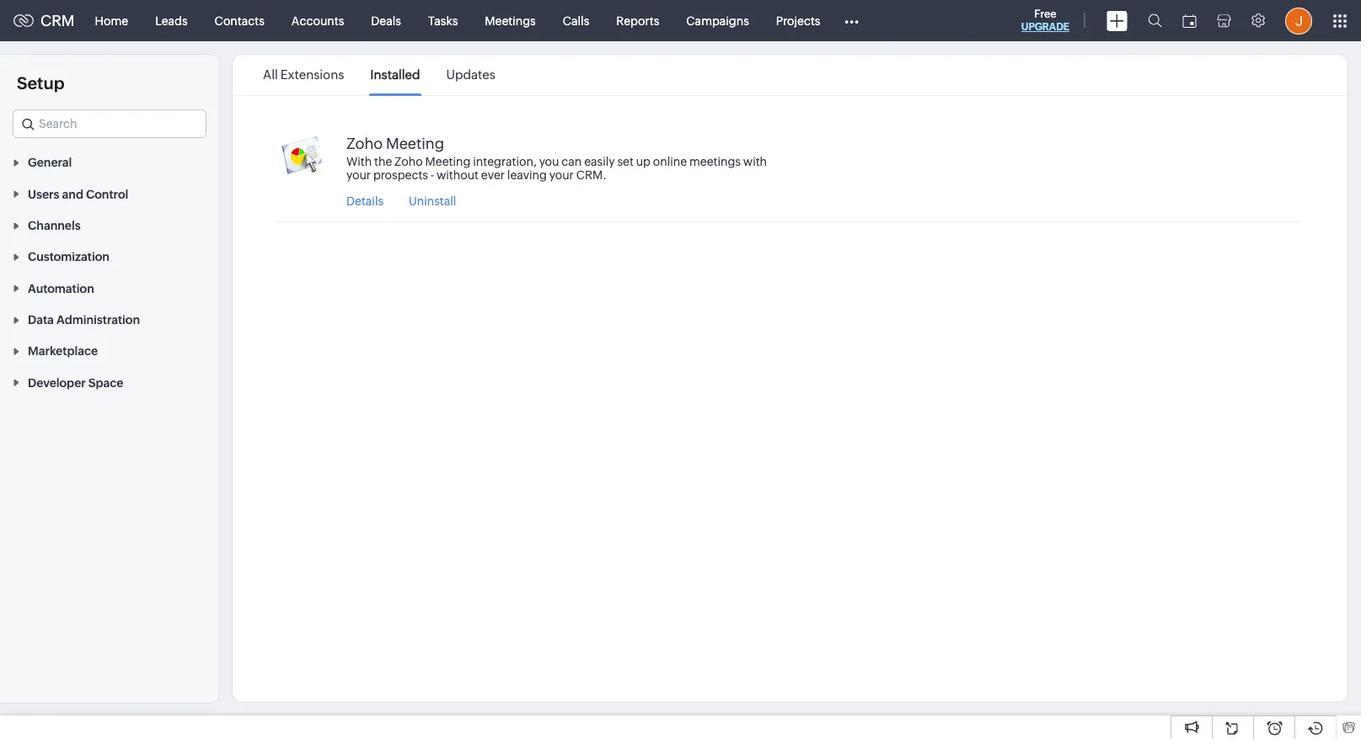 Task type: vqa. For each thing, say whether or not it's contained in the screenshot.
No to the right
no



Task type: locate. For each thing, give the bounding box(es) containing it.
reports link
[[603, 0, 673, 41]]

zoho
[[346, 135, 383, 153], [395, 155, 423, 169]]

up
[[636, 155, 651, 169]]

calendar image
[[1182, 14, 1197, 27]]

zoho meeting with the zoho meeting integration, you can easily set up online meetings with your prospects - without ever leaving your crm.
[[346, 135, 767, 182]]

users and control button
[[0, 178, 219, 210]]

with
[[346, 155, 372, 169]]

0 horizontal spatial zoho
[[346, 135, 383, 153]]

Other Modules field
[[834, 7, 870, 34]]

users and control
[[28, 188, 128, 201]]

your up details
[[346, 169, 371, 182]]

1 vertical spatial meeting
[[425, 155, 471, 169]]

free
[[1034, 8, 1056, 20]]

tasks
[[428, 14, 458, 27]]

calls
[[563, 14, 589, 27]]

channels button
[[0, 210, 219, 241]]

None field
[[13, 110, 206, 138]]

data
[[28, 314, 54, 327]]

1 horizontal spatial your
[[549, 169, 574, 182]]

-
[[430, 169, 434, 182]]

set
[[617, 155, 634, 169]]

details link
[[346, 195, 383, 208]]

your left crm.
[[549, 169, 574, 182]]

automation button
[[0, 273, 219, 304]]

you
[[539, 155, 559, 169]]

zoho right the
[[395, 155, 423, 169]]

data administration
[[28, 314, 140, 327]]

extensions
[[280, 67, 344, 82]]

all
[[263, 67, 278, 82]]

leads link
[[142, 0, 201, 41]]

ever
[[481, 169, 505, 182]]

control
[[86, 188, 128, 201]]

your
[[346, 169, 371, 182], [549, 169, 574, 182]]

0 vertical spatial zoho
[[346, 135, 383, 153]]

contacts link
[[201, 0, 278, 41]]

upgrade
[[1021, 21, 1070, 33]]

general
[[28, 156, 72, 170]]

developer
[[28, 377, 86, 390]]

projects link
[[763, 0, 834, 41]]

data administration button
[[0, 304, 219, 335]]

deals
[[371, 14, 401, 27]]

zoho up with
[[346, 135, 383, 153]]

contacts
[[215, 14, 265, 27]]

accounts link
[[278, 0, 358, 41]]

1 vertical spatial zoho
[[395, 155, 423, 169]]

meetings link
[[471, 0, 549, 41]]

meeting
[[386, 135, 444, 153], [425, 155, 471, 169]]

general button
[[0, 147, 219, 178]]

developer space button
[[0, 367, 219, 398]]

online
[[653, 155, 687, 169]]

developer space
[[28, 377, 123, 390]]

profile element
[[1275, 0, 1322, 41]]

meeting up uninstall at the top left of the page
[[425, 155, 471, 169]]

1 horizontal spatial zoho
[[395, 155, 423, 169]]

meeting up prospects
[[386, 135, 444, 153]]

leaving
[[507, 169, 547, 182]]

meetings
[[485, 14, 536, 27]]

0 horizontal spatial your
[[346, 169, 371, 182]]

deals link
[[358, 0, 415, 41]]

create menu element
[[1096, 0, 1138, 41]]

2 your from the left
[[549, 169, 574, 182]]

customization button
[[0, 241, 219, 273]]

all extensions link
[[263, 56, 344, 94]]

search image
[[1148, 13, 1162, 28]]

crm link
[[13, 12, 75, 29]]

marketplace button
[[0, 335, 219, 367]]

crm.
[[576, 169, 607, 182]]

prospects
[[373, 169, 428, 182]]



Task type: describe. For each thing, give the bounding box(es) containing it.
tasks link
[[415, 0, 471, 41]]

installed link
[[370, 56, 420, 94]]

without
[[437, 169, 479, 182]]

1 your from the left
[[346, 169, 371, 182]]

updates link
[[446, 56, 495, 94]]

Search text field
[[13, 110, 206, 137]]

create menu image
[[1107, 11, 1128, 31]]

home
[[95, 14, 128, 27]]

updates
[[446, 67, 495, 82]]

marketplace
[[28, 345, 98, 359]]

calls link
[[549, 0, 603, 41]]

details
[[346, 195, 383, 208]]

automation
[[28, 282, 94, 296]]

zoho meeting link
[[346, 135, 444, 155]]

leads
[[155, 14, 188, 27]]

home link
[[81, 0, 142, 41]]

uninstall link
[[409, 195, 456, 208]]

administration
[[56, 314, 140, 327]]

accounts
[[291, 14, 344, 27]]

crm
[[40, 12, 75, 29]]

with
[[743, 155, 767, 169]]

projects
[[776, 14, 820, 27]]

space
[[88, 377, 123, 390]]

profile image
[[1285, 7, 1312, 34]]

users
[[28, 188, 59, 201]]

free upgrade
[[1021, 8, 1070, 33]]

integration,
[[473, 155, 537, 169]]

customization
[[28, 251, 110, 264]]

campaigns
[[686, 14, 749, 27]]

0 vertical spatial meeting
[[386, 135, 444, 153]]

search element
[[1138, 0, 1172, 41]]

and
[[62, 188, 83, 201]]

installed
[[370, 67, 420, 82]]

campaigns link
[[673, 0, 763, 41]]

reports
[[616, 14, 659, 27]]

channels
[[28, 219, 81, 233]]

all extensions
[[263, 67, 344, 82]]

easily
[[584, 155, 615, 169]]

meetings
[[689, 155, 741, 169]]

setup
[[17, 73, 64, 93]]

can
[[562, 155, 582, 169]]

uninstall
[[409, 195, 456, 208]]

the
[[374, 155, 392, 169]]



